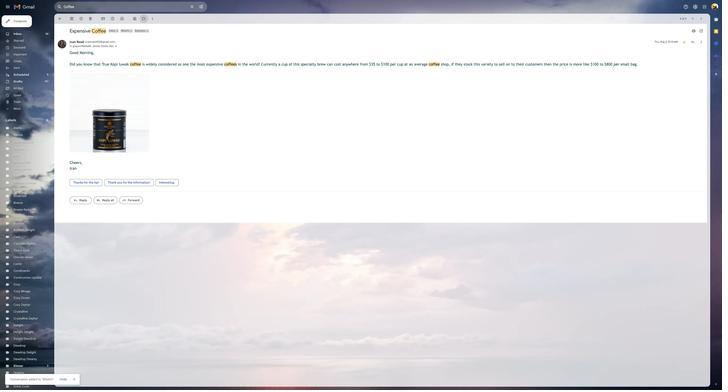 Task type: locate. For each thing, give the bounding box(es) containing it.
breeze radiance link
[[15, 231, 40, 235]]

1 vertical spatial zephyr
[[23, 337, 34, 341]]

breeze down breeze link
[[15, 231, 26, 235]]

more image
[[167, 18, 172, 23]]

inbox up starred link
[[15, 36, 24, 40]]

1 vertical spatial you
[[130, 201, 136, 205]]

bubbles down bubbles link
[[15, 254, 27, 258]]

zephyr
[[29, 269, 40, 273], [23, 337, 34, 341], [32, 352, 42, 356]]

aurora down alerts link
[[15, 148, 25, 152]]

forward link
[[133, 218, 159, 227]]

blissful for blissful link
[[15, 193, 26, 198]]

book club link
[[15, 209, 30, 213]]

birthday gift
[[15, 178, 34, 182]]

important
[[15, 58, 30, 63]]

to right $100 on the right top
[[667, 69, 671, 74]]

3 cozy from the top
[[15, 329, 23, 334]]

0 vertical spatial aurora
[[15, 148, 25, 152]]

0 horizontal spatial blissful
[[15, 193, 26, 198]]

for right thanks
[[93, 201, 98, 205]]

delight for delight delight
[[15, 367, 26, 371]]

alert
[[8, 11, 723, 15]]

you
[[85, 69, 92, 74], [130, 201, 136, 205]]

None search field
[[60, 2, 230, 13]]

cascade zephyr link
[[15, 269, 40, 273]]

2 for from the left
[[137, 201, 141, 205]]

snooze image
[[123, 18, 127, 23]]

1 ican from the top
[[77, 45, 84, 49]]

delight up delight delight link
[[15, 360, 26, 364]]

price
[[622, 69, 632, 74]]

1 aurora from the top
[[15, 148, 25, 152]]

scheduled link
[[15, 81, 32, 85]]

construction
[[15, 307, 35, 311]]

good
[[77, 56, 87, 61]]

dewdrop down delight dewdrop link
[[15, 382, 29, 386]]

reply down thanks for the tip! button at the left bottom
[[88, 221, 97, 225]]

delight dewdrop link
[[15, 375, 40, 379]]

back to search results image
[[64, 18, 69, 23]]

2 cozy from the top
[[15, 322, 23, 326]]

like
[[649, 69, 656, 74]]

delight dewdrop
[[15, 375, 40, 379]]

sent
[[15, 73, 22, 78]]

condiments link
[[15, 299, 33, 303]]

the left tip!
[[99, 201, 104, 205]]

you inside button
[[130, 201, 136, 205]]

cozy for cozy zephyr
[[15, 337, 23, 341]]

aurora down aurora link
[[15, 156, 25, 160]]

blissful down add to tasks icon
[[135, 33, 144, 36]]

gift
[[29, 178, 34, 182]]

blissful inside button
[[135, 33, 144, 36]]

cozy down the cozy mirage link
[[15, 329, 23, 334]]

you right the thank
[[130, 201, 136, 205]]

thank
[[120, 201, 129, 205]]

2 horizontal spatial the
[[615, 69, 621, 74]]

zephyr up delight delight link
[[32, 352, 42, 356]]

2 crystalline from the top
[[15, 352, 31, 356]]

blissful link
[[15, 193, 26, 198]]

blossom
[[15, 201, 28, 205]]

cozy ocean
[[15, 329, 33, 334]]

1 breeze from the top
[[15, 224, 26, 228]]

the left information!
[[142, 201, 147, 205]]

reply for reply
[[88, 221, 97, 225]]

customers
[[584, 69, 604, 74]]

0 horizontal spatial for
[[93, 201, 98, 205]]

zephyr up back on the left bottom
[[29, 269, 40, 273]]

2 aurora from the top
[[15, 156, 25, 160]]

4 cozy from the top
[[15, 337, 23, 341]]

crystalline
[[15, 345, 31, 349], [15, 352, 31, 356]]

0 vertical spatial blissful
[[135, 33, 144, 36]]

2 ican from the top
[[77, 185, 85, 190]]

1 horizontal spatial you
[[130, 201, 136, 205]]

cozy for cozy mirage
[[15, 322, 23, 326]]

0 horizontal spatial you
[[85, 69, 92, 74]]

to left sell
[[550, 69, 554, 74]]

cherish velvet link
[[15, 284, 36, 288]]

bubbles down breeze serene link
[[15, 246, 27, 250]]

1 vertical spatial crystalline
[[15, 352, 31, 356]]

cozy for 'cozy' link
[[15, 314, 23, 318]]

check back
[[15, 277, 33, 281]]

delight down delight link
[[15, 367, 26, 371]]

blissful up blossom
[[15, 193, 26, 198]]

delight for delight dewdrop
[[15, 375, 26, 379]]

bubbles
[[15, 246, 27, 250], [15, 254, 27, 258]]

0 horizontal spatial the
[[99, 201, 104, 205]]

delight up the dewdrop link
[[15, 375, 26, 379]]

0 vertical spatial breeze
[[15, 224, 26, 228]]

breeze up bubbles link
[[15, 239, 26, 243]]

1 crystalline from the top
[[15, 345, 31, 349]]

1 vertical spatial aurora
[[15, 156, 25, 160]]

construction update
[[15, 307, 46, 311]]

cozy
[[15, 314, 23, 318], [15, 322, 23, 326], [15, 329, 23, 334], [15, 337, 23, 341]]

the right then
[[615, 69, 621, 74]]

construction update link
[[15, 307, 46, 311]]

reply left all
[[114, 221, 122, 225]]

compose
[[15, 21, 30, 26]]

inbox inside 'labels' navigation
[[15, 36, 24, 40]]

crystalline zephyr link
[[15, 352, 42, 356]]

sent link
[[15, 73, 22, 78]]

delete image
[[98, 18, 103, 23]]

1 bubbles from the top
[[15, 246, 27, 250]]

more button
[[0, 117, 57, 125]]

all mail
[[15, 96, 26, 100]]

reply all link
[[104, 218, 131, 227]]

ican left the read
[[77, 45, 84, 49]]

dewdrop
[[27, 375, 40, 379], [15, 382, 29, 386]]

drafts link
[[15, 89, 25, 93]]

2 vertical spatial breeze
[[15, 239, 26, 243]]

Search mail text field
[[71, 5, 208, 10]]

cherish velvet
[[15, 284, 36, 288]]

cozy zephyr link
[[15, 337, 34, 341]]

ican down cheers,
[[77, 185, 85, 190]]

blossom whisper
[[15, 201, 41, 205]]

dewdrop down delight delight link
[[27, 375, 40, 379]]

3 breeze from the top
[[15, 239, 26, 243]]

cozy up crystalline link
[[15, 337, 23, 341]]

back
[[25, 277, 33, 281]]

mark as unread image
[[112, 18, 117, 23]]

bubbles delight link
[[15, 254, 39, 258]]

search mail image
[[62, 3, 70, 12]]

variety
[[535, 69, 548, 74]]

aurora
[[15, 148, 25, 152], [15, 156, 25, 160]]

1 reply from the left
[[88, 221, 97, 225]]

archive image
[[77, 18, 82, 23]]

stock
[[516, 69, 526, 74]]

2 breeze from the top
[[15, 231, 26, 235]]

snoozed link
[[15, 51, 28, 55]]

breeze down 'breakfast' link at the left of the page
[[15, 224, 26, 228]]

cozy down 'cozy' link
[[15, 322, 23, 326]]

cozy up the cozy mirage link
[[15, 314, 23, 318]]

0 vertical spatial crystalline
[[15, 345, 31, 349]]

reply link
[[77, 218, 102, 227]]

0 vertical spatial you
[[85, 69, 92, 74]]

save to photos image
[[158, 161, 162, 165]]

aurora link
[[15, 148, 25, 152]]

more
[[15, 119, 23, 123]]

1 vertical spatial blissful
[[15, 193, 26, 198]]

starred link
[[15, 43, 26, 47]]

morning,
[[89, 56, 105, 61]]

crystalline for crystalline link
[[15, 345, 31, 349]]

check back link
[[15, 277, 33, 281]]

blissful inside 'labels' navigation
[[15, 193, 26, 198]]

0 horizontal spatial reply
[[88, 221, 97, 225]]

1 vertical spatial breeze
[[15, 231, 26, 235]]

report spam image
[[88, 18, 93, 23]]

bubbles delight
[[15, 254, 39, 258]]

you for know
[[85, 69, 92, 74]]

inbox
[[121, 33, 128, 36], [15, 36, 24, 40]]

8
[[52, 81, 54, 85]]

cozy for cozy ocean
[[15, 329, 23, 334]]

more
[[638, 69, 647, 74]]

ican
[[77, 45, 84, 49], [77, 185, 85, 190]]

bubbles inside bubbles delight link
[[15, 254, 27, 258]]

main menu image
[[6, 5, 11, 10]]

ican inside 'ican read' cell
[[77, 45, 84, 49]]

crystalline link
[[15, 345, 31, 349]]

1 horizontal spatial reply
[[114, 221, 122, 225]]

cozy ocean link
[[15, 329, 33, 334]]

2 bubbles from the top
[[15, 254, 27, 258]]

all mail link
[[15, 96, 26, 100]]

delight delight
[[15, 367, 37, 371]]

1 horizontal spatial for
[[137, 201, 141, 205]]

forward
[[142, 221, 155, 225]]

crystalline down cozy zephyr link
[[15, 345, 31, 349]]

the
[[615, 69, 621, 74], [99, 201, 104, 205], [142, 201, 147, 205]]

1 horizontal spatial inbox
[[121, 33, 128, 36]]

crystalline down crystalline link
[[15, 352, 31, 356]]

scheduled
[[15, 81, 32, 85]]

0 vertical spatial ican
[[77, 45, 84, 49]]

0 vertical spatial dewdrop
[[27, 375, 40, 379]]

crystalline for crystalline zephyr
[[15, 352, 31, 356]]

breeze serene
[[15, 239, 37, 243]]

1 vertical spatial bubbles
[[15, 254, 27, 258]]

you right did
[[85, 69, 92, 74]]

bubbles for bubbles
[[15, 246, 27, 250]]

1 cozy from the top
[[15, 314, 23, 318]]

1 horizontal spatial blissful
[[135, 33, 144, 36]]

1 vertical spatial ican
[[77, 185, 85, 190]]

all
[[15, 96, 19, 100]]

bbq
[[15, 171, 22, 175]]

2 vertical spatial zephyr
[[32, 352, 42, 356]]

condiments
[[15, 299, 33, 303]]

coffee
[[102, 31, 118, 38]]

drafts
[[15, 89, 25, 93]]

to up good
[[77, 50, 80, 53]]

zephyr down ocean on the bottom of page
[[23, 337, 34, 341]]

0 vertical spatial bubbles
[[15, 246, 27, 250]]

trash link
[[15, 111, 23, 115]]

for right the thank
[[137, 201, 141, 205]]

thanks for the tip! button
[[77, 199, 114, 207]]

2 reply from the left
[[114, 221, 122, 225]]

ican read cell
[[77, 45, 129, 49]]

inbox inside inbox button
[[121, 33, 128, 36]]

0 horizontal spatial inbox
[[15, 36, 24, 40]]

inbox down snooze icon
[[121, 33, 128, 36]]

ican inside the cheers, ican
[[77, 185, 85, 190]]

0 vertical spatial zephyr
[[29, 269, 40, 273]]

cozy zephyr
[[15, 337, 34, 341]]



Task type: describe. For each thing, give the bounding box(es) containing it.
bubbles link
[[15, 246, 27, 250]]

kopi
[[123, 69, 131, 74]]

inbox for inbox button
[[121, 33, 128, 36]]

add to tasks image
[[133, 18, 138, 23]]

breakfast link
[[15, 216, 29, 220]]

true
[[113, 69, 121, 74]]

157
[[50, 89, 54, 92]]

graysonfields84
[[81, 50, 101, 53]]

image.png image
[[77, 81, 166, 170]]

blissful for blissful button
[[135, 33, 144, 36]]

aurora sparkle
[[15, 156, 37, 160]]

all
[[123, 221, 127, 225]]

to right on
[[569, 69, 573, 74]]

per
[[682, 69, 689, 74]]

delight link
[[15, 360, 26, 364]]

1 vertical spatial dewdrop
[[15, 382, 29, 386]]

update
[[35, 307, 46, 311]]

thank you for the information! button
[[116, 199, 171, 207]]

cherish
[[15, 284, 27, 288]]

book
[[15, 209, 23, 213]]

breakfast
[[15, 216, 29, 220]]

is
[[633, 69, 636, 74]]

check
[[15, 277, 25, 281]]

baseball link
[[15, 163, 28, 167]]

birthday gift link
[[15, 178, 34, 182]]

breeze for breeze serene
[[15, 239, 26, 243]]

radiance
[[26, 231, 40, 235]]

compose button
[[2, 17, 36, 30]]

labels heading
[[6, 131, 50, 136]]

cascade zephyr
[[15, 269, 40, 273]]

zephyr for cascade zephyr
[[29, 269, 40, 273]]

their
[[574, 69, 583, 74]]

inbox for inbox link
[[15, 36, 24, 40]]

cozy mirage link
[[15, 322, 34, 326]]

cascade
[[15, 269, 28, 273]]

important link
[[15, 58, 30, 63]]

reply all
[[114, 221, 127, 225]]

this
[[527, 69, 534, 74]]

information!
[[148, 201, 167, 205]]

expensive
[[77, 31, 101, 38]]

aurora for aurora link
[[15, 148, 25, 152]]

bubbles for bubbles delight
[[15, 254, 27, 258]]

clear search image
[[209, 3, 218, 12]]

delight up delight dewdrop link
[[27, 367, 37, 371]]

54
[[51, 36, 54, 39]]

delight delight link
[[15, 367, 37, 371]]

mail
[[20, 96, 26, 100]]

breeze serene link
[[15, 239, 37, 243]]

download attachment image.png image
[[139, 160, 143, 165]]

tip!
[[105, 201, 110, 205]]

snoozed
[[15, 51, 28, 55]]

delight down serene in the bottom of the page
[[28, 254, 39, 258]]

move to inbox image
[[147, 18, 152, 23]]

serene
[[26, 239, 37, 243]]

cheers,
[[77, 178, 92, 183]]

luwak
[[132, 69, 143, 74]]

breeze for breeze link
[[15, 224, 26, 228]]

icanread453@gmail.com
[[96, 45, 127, 48]]

spam link
[[15, 104, 24, 108]]

glimmer
[[23, 186, 35, 190]]

ican read < icanread453@gmail.com
[[77, 45, 127, 49]]

<
[[94, 45, 96, 48]]

blossom whisper link
[[15, 201, 41, 205]]

small
[[690, 69, 700, 74]]

expensive coffee
[[77, 31, 118, 38]]

if
[[502, 69, 505, 74]]

reply for reply all
[[114, 221, 122, 225]]

cheers, ican
[[77, 178, 92, 190]]

cozy link
[[15, 314, 23, 318]]

sparkle
[[26, 156, 37, 160]]

labels navigation
[[0, 15, 60, 390]]

velvet
[[27, 284, 36, 288]]

club
[[23, 209, 30, 213]]

to graysonfields84
[[77, 50, 101, 53]]

they
[[506, 69, 514, 74]]

dewdrop link
[[15, 382, 29, 386]]

mirage
[[23, 322, 34, 326]]

comic
[[15, 292, 25, 296]]

breeze radiance
[[15, 231, 40, 235]]

1 horizontal spatial the
[[142, 201, 147, 205]]

labels
[[6, 131, 18, 136]]

zephyr for crystalline zephyr
[[32, 352, 42, 356]]

birthday
[[15, 178, 28, 182]]

cars
[[15, 261, 22, 266]]

zephyr for cozy zephyr
[[23, 337, 34, 341]]

then
[[605, 69, 614, 74]]

gmail image
[[15, 3, 41, 12]]

read
[[85, 45, 93, 49]]

breeze for breeze radiance
[[15, 231, 26, 235]]

did you know that true kopi luwak coffee
[[77, 69, 157, 74]]

$800
[[672, 69, 681, 74]]

spam
[[15, 104, 24, 108]]

1 for from the left
[[93, 201, 98, 205]]

delight for delight link
[[15, 360, 26, 364]]

you for for
[[130, 201, 136, 205]]

labels image
[[158, 18, 162, 23]]

aurora for aurora sparkle
[[15, 156, 25, 160]]

know
[[93, 69, 103, 74]]

blissful button
[[134, 32, 144, 37]]

bag.
[[701, 69, 710, 74]]

advanced search options image
[[219, 3, 229, 12]]

chats
[[15, 66, 24, 70]]

aurora sparkle link
[[15, 156, 37, 160]]



Task type: vqa. For each thing, say whether or not it's contained in the screenshot.
6th Row
no



